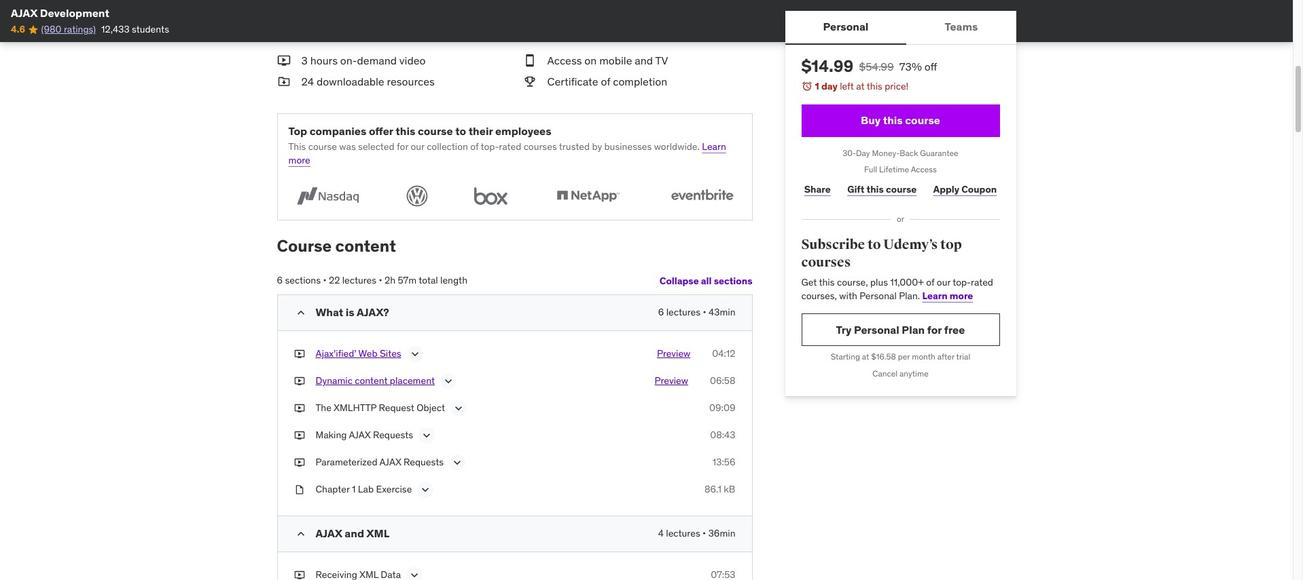 Task type: locate. For each thing, give the bounding box(es) containing it.
requests up 'exercise'
[[404, 457, 444, 469]]

0 horizontal spatial and
[[345, 527, 364, 541]]

1 vertical spatial more
[[950, 290, 973, 302]]

learn more for subscribe to udemy's top courses
[[922, 290, 973, 302]]

of right 11,000+
[[926, 277, 935, 289]]

courses
[[524, 141, 557, 153], [801, 254, 851, 271]]

1 vertical spatial courses
[[801, 254, 851, 271]]

share
[[804, 183, 831, 196]]

personal inside button
[[823, 20, 869, 34]]

cancel
[[873, 369, 898, 379]]

1 vertical spatial personal
[[860, 290, 897, 302]]

parameterized ajax requests
[[316, 457, 444, 469]]

small image left what
[[294, 307, 307, 320]]

collapse all sections button
[[660, 268, 753, 295]]

0 vertical spatial requests
[[373, 430, 413, 442]]

1 horizontal spatial for
[[927, 323, 942, 337]]

lectures right 22
[[342, 275, 376, 287]]

content up 6 sections • 22 lectures • 2h 57m total length
[[335, 236, 396, 257]]

1 left lab on the bottom
[[352, 484, 356, 496]]

sections
[[285, 275, 321, 287], [714, 275, 753, 287]]

access up certificate
[[547, 54, 582, 67]]

and
[[635, 54, 653, 67], [345, 527, 364, 541]]

0 vertical spatial preview
[[657, 348, 691, 360]]

course up back
[[905, 113, 940, 127]]

requests
[[373, 430, 413, 442], [404, 457, 444, 469]]

this for gift this course
[[867, 183, 884, 196]]

0 horizontal spatial sections
[[285, 275, 321, 287]]

of inside get this course, plus 11,000+ of our top-rated courses, with personal plan.
[[926, 277, 935, 289]]

1 vertical spatial lectures
[[666, 307, 701, 319]]

xsmall image left "parameterized"
[[294, 457, 305, 470]]

personal
[[823, 20, 869, 34], [860, 290, 897, 302], [854, 323, 899, 337]]

• left 36min in the bottom of the page
[[703, 528, 706, 540]]

top-
[[481, 141, 499, 153], [953, 277, 971, 289]]

0 horizontal spatial of
[[470, 141, 479, 153]]

2 xsmall image from the top
[[294, 375, 305, 389]]

learn more down employees
[[288, 141, 726, 166]]

1 vertical spatial at
[[862, 352, 869, 362]]

4 lectures • 36min
[[658, 528, 736, 540]]

of down access on mobile and tv
[[601, 75, 610, 88]]

personal inside get this course, plus 11,000+ of our top-rated courses, with personal plan.
[[860, 290, 897, 302]]

0 vertical spatial more
[[288, 154, 310, 166]]

courses down subscribe
[[801, 254, 851, 271]]

kb
[[724, 484, 736, 496]]

• for 4 lectures • 36min
[[703, 528, 706, 540]]

lectures for ajax?
[[666, 307, 701, 319]]

1 horizontal spatial top-
[[953, 277, 971, 289]]

access on mobile and tv
[[547, 54, 668, 67]]

6 down course
[[277, 275, 283, 287]]

course
[[313, 24, 366, 45], [905, 113, 940, 127], [418, 124, 453, 138], [308, 141, 337, 153], [886, 183, 917, 196]]

eventbrite image
[[663, 184, 741, 210]]

xsmall image
[[294, 348, 305, 361], [294, 375, 305, 389], [294, 402, 305, 416], [294, 570, 305, 581]]

small image left on
[[523, 53, 536, 68]]

tab list
[[785, 11, 1016, 45]]

with
[[839, 290, 857, 302]]

learn inside learn more
[[702, 141, 726, 153]]

• left 22
[[323, 275, 327, 287]]

1 horizontal spatial and
[[635, 54, 653, 67]]

1 vertical spatial content
[[355, 375, 388, 387]]

collapse
[[660, 275, 699, 287]]

$54.99
[[859, 60, 894, 73]]

6
[[277, 275, 283, 287], [658, 307, 664, 319]]

lectures right '4'
[[666, 528, 700, 540]]

courses down employees
[[524, 141, 557, 153]]

2 sections from the left
[[714, 275, 753, 287]]

at right left
[[856, 80, 865, 92]]

sections right all
[[714, 275, 753, 287]]

exercise
[[376, 484, 412, 496]]

nasdaq image
[[288, 184, 367, 210]]

sections left 22
[[285, 275, 321, 287]]

1 vertical spatial top-
[[953, 277, 971, 289]]

access inside 30-day money-back guarantee full lifetime access
[[911, 165, 937, 175]]

ajax up 4.6
[[11, 6, 38, 20]]

web
[[358, 348, 378, 360]]

at
[[856, 80, 865, 92], [862, 352, 869, 362]]

parameterized
[[316, 457, 377, 469]]

sites
[[380, 348, 401, 360]]

2 vertical spatial personal
[[854, 323, 899, 337]]

preview
[[657, 348, 691, 360], [655, 375, 688, 387]]

at left $16.58
[[862, 352, 869, 362]]

0 horizontal spatial for
[[397, 141, 408, 153]]

small image left 24
[[277, 74, 290, 89]]

0 vertical spatial 6
[[277, 275, 283, 287]]

small image left certificate
[[523, 74, 536, 89]]

1 vertical spatial 1
[[352, 484, 356, 496]]

anytime
[[900, 369, 929, 379]]

on-
[[340, 54, 357, 67]]

requests for making ajax requests
[[373, 430, 413, 442]]

for
[[397, 141, 408, 153], [927, 323, 942, 337]]

1 horizontal spatial to
[[868, 236, 881, 253]]

• left 43min
[[703, 307, 706, 319]]

resources
[[387, 75, 435, 88]]

netapp image
[[549, 184, 627, 210]]

0 vertical spatial to
[[455, 124, 466, 138]]

1 horizontal spatial sections
[[714, 275, 753, 287]]

this inside gift this course link
[[867, 183, 884, 196]]

0 vertical spatial xsmall image
[[294, 430, 305, 443]]

show lecture description image for the xmlhttp request object
[[452, 402, 465, 416]]

our down top companies offer this course to their employees
[[411, 141, 425, 153]]

$14.99
[[801, 56, 854, 77]]

starting
[[831, 352, 860, 362]]

1 horizontal spatial of
[[601, 75, 610, 88]]

xsmall image
[[294, 430, 305, 443], [294, 457, 305, 470], [294, 484, 305, 497]]

1 sections from the left
[[285, 275, 321, 287]]

1 vertical spatial this
[[288, 141, 306, 153]]

0 vertical spatial and
[[635, 54, 653, 67]]

0 horizontal spatial rated
[[499, 141, 521, 153]]

1 horizontal spatial learn more link
[[922, 290, 973, 302]]

0 vertical spatial rated
[[499, 141, 521, 153]]

1 horizontal spatial courses
[[801, 254, 851, 271]]

0 horizontal spatial learn
[[702, 141, 726, 153]]

and left tv on the top right of the page
[[635, 54, 653, 67]]

preview down 6 lectures • 43min
[[657, 348, 691, 360]]

small image left 3
[[277, 53, 290, 68]]

preview left 06:58
[[655, 375, 688, 387]]

small image for access
[[523, 53, 536, 68]]

course,
[[837, 277, 868, 289]]

content down web
[[355, 375, 388, 387]]

learn more for top companies offer this course to their employees
[[288, 141, 726, 166]]

this down top
[[288, 141, 306, 153]]

ajax up 'exercise'
[[380, 457, 401, 469]]

4 xsmall image from the top
[[294, 570, 305, 581]]

of down their
[[470, 141, 479, 153]]

this right buy
[[883, 113, 903, 127]]

0 vertical spatial content
[[335, 236, 396, 257]]

1 horizontal spatial learn more
[[922, 290, 973, 302]]

placement
[[390, 375, 435, 387]]

6 down collapse
[[658, 307, 664, 319]]

personal up $16.58
[[854, 323, 899, 337]]

30-day money-back guarantee full lifetime access
[[843, 148, 959, 175]]

for left free
[[927, 323, 942, 337]]

learn right the "worldwide."
[[702, 141, 726, 153]]

this up courses,
[[819, 277, 835, 289]]

offer
[[369, 124, 393, 138]]

1 horizontal spatial our
[[937, 277, 951, 289]]

this up 3
[[277, 24, 309, 45]]

0 vertical spatial 1
[[815, 80, 819, 92]]

0 horizontal spatial our
[[411, 141, 425, 153]]

1 vertical spatial learn
[[922, 290, 948, 302]]

chapter 1 lab exercise
[[316, 484, 412, 496]]

dynamic content placement button
[[316, 375, 435, 392]]

buy this course button
[[801, 104, 1000, 137]]

this for this course includes:
[[277, 24, 309, 45]]

36min
[[708, 528, 736, 540]]

try personal plan for free
[[836, 323, 965, 337]]

learn right plan.
[[922, 290, 948, 302]]

0 horizontal spatial top-
[[481, 141, 499, 153]]

subscribe
[[801, 236, 865, 253]]

making
[[316, 430, 347, 442]]

0 vertical spatial for
[[397, 141, 408, 153]]

this
[[277, 24, 309, 45], [288, 141, 306, 153]]

1 vertical spatial requests
[[404, 457, 444, 469]]

xsmall image left chapter on the left bottom of the page
[[294, 484, 305, 497]]

1 horizontal spatial more
[[950, 290, 973, 302]]

0 horizontal spatial more
[[288, 154, 310, 166]]

selected
[[358, 141, 394, 153]]

0 vertical spatial this
[[277, 24, 309, 45]]

0 vertical spatial learn
[[702, 141, 726, 153]]

2 vertical spatial of
[[926, 277, 935, 289]]

making ajax requests
[[316, 430, 413, 442]]

• for 6 lectures • 43min
[[703, 307, 706, 319]]

6 lectures • 43min
[[658, 307, 736, 319]]

employees
[[495, 124, 551, 138]]

rated
[[499, 141, 521, 153], [971, 277, 993, 289]]

downloadable
[[317, 75, 384, 88]]

gift this course link
[[845, 176, 920, 203]]

0 horizontal spatial 6
[[277, 275, 283, 287]]

1 vertical spatial preview
[[655, 375, 688, 387]]

lectures down collapse
[[666, 307, 701, 319]]

access down back
[[911, 165, 937, 175]]

learn more link up free
[[922, 290, 973, 302]]

show lecture description image
[[452, 402, 465, 416], [420, 430, 434, 443], [451, 457, 464, 470]]

86.1
[[705, 484, 722, 496]]

volkswagen image
[[402, 184, 432, 210]]

this right gift
[[867, 183, 884, 196]]

top- down top
[[953, 277, 971, 289]]

1 vertical spatial 6
[[658, 307, 664, 319]]

1 xsmall image from the top
[[294, 430, 305, 443]]

0 vertical spatial learn more link
[[288, 141, 726, 166]]

1 horizontal spatial 1
[[815, 80, 819, 92]]

2 vertical spatial xsmall image
[[294, 484, 305, 497]]

0 horizontal spatial learn more
[[288, 141, 726, 166]]

content for dynamic
[[355, 375, 388, 387]]

2 xsmall image from the top
[[294, 457, 305, 470]]

buy this course
[[861, 113, 940, 127]]

show lecture description image for making ajax requests
[[420, 430, 434, 443]]

1 vertical spatial show lecture description image
[[420, 430, 434, 443]]

0 vertical spatial show lecture description image
[[452, 402, 465, 416]]

small image
[[523, 53, 536, 68], [277, 74, 290, 89], [523, 74, 536, 89], [294, 528, 307, 542]]

1 vertical spatial to
[[868, 236, 881, 253]]

1 vertical spatial xsmall image
[[294, 457, 305, 470]]

on
[[585, 54, 597, 67]]

1 horizontal spatial learn
[[922, 290, 948, 302]]

learn more
[[288, 141, 726, 166], [922, 290, 973, 302]]

1 vertical spatial small image
[[294, 307, 307, 320]]

this inside get this course, plus 11,000+ of our top-rated courses, with personal plan.
[[819, 277, 835, 289]]

3 xsmall image from the top
[[294, 484, 305, 497]]

price!
[[885, 80, 909, 92]]

1 vertical spatial and
[[345, 527, 364, 541]]

to left their
[[455, 124, 466, 138]]

learn more link down employees
[[288, 141, 726, 166]]

0 vertical spatial our
[[411, 141, 425, 153]]

left
[[840, 80, 854, 92]]

this inside buy this course button
[[883, 113, 903, 127]]

0 vertical spatial access
[[547, 54, 582, 67]]

0 vertical spatial at
[[856, 80, 865, 92]]

personal down plus
[[860, 290, 897, 302]]

1 horizontal spatial 6
[[658, 307, 664, 319]]

day
[[821, 80, 838, 92]]

0 vertical spatial personal
[[823, 20, 869, 34]]

to left the udemy's
[[868, 236, 881, 253]]

ajax down xmlhttp
[[349, 430, 371, 442]]

2 vertical spatial show lecture description image
[[451, 457, 464, 470]]

$14.99 $54.99 73% off
[[801, 56, 937, 77]]

try personal plan for free link
[[801, 314, 1000, 347]]

free
[[944, 323, 965, 337]]

0 horizontal spatial learn more link
[[288, 141, 726, 166]]

per
[[898, 352, 910, 362]]

show lecture description image
[[408, 348, 422, 362], [442, 375, 455, 389], [419, 484, 432, 498], [408, 570, 421, 581]]

or
[[897, 214, 904, 224]]

content inside button
[[355, 375, 388, 387]]

collapse all sections
[[660, 275, 753, 287]]

ajax?
[[357, 306, 389, 320]]

0 vertical spatial small image
[[277, 53, 290, 68]]

and left xml
[[345, 527, 364, 541]]

6 for 6 sections • 22 lectures • 2h 57m total length
[[277, 275, 283, 287]]

1 vertical spatial for
[[927, 323, 942, 337]]

1 vertical spatial learn more link
[[922, 290, 973, 302]]

2 horizontal spatial of
[[926, 277, 935, 289]]

our right 11,000+
[[937, 277, 951, 289]]

0 vertical spatial courses
[[524, 141, 557, 153]]

1 right alarm icon
[[815, 80, 819, 92]]

top- down their
[[481, 141, 499, 153]]

1 vertical spatial learn more
[[922, 290, 973, 302]]

1 horizontal spatial access
[[911, 165, 937, 175]]

learn more up free
[[922, 290, 973, 302]]

0 vertical spatial learn more
[[288, 141, 726, 166]]

xsmall image left the 'making' at the bottom
[[294, 430, 305, 443]]

0 horizontal spatial small image
[[277, 53, 290, 68]]

1 horizontal spatial rated
[[971, 277, 993, 289]]

0 horizontal spatial to
[[455, 124, 466, 138]]

more up free
[[950, 290, 973, 302]]

2h 57m
[[385, 275, 417, 287]]

requests down request
[[373, 430, 413, 442]]

ajax development
[[11, 6, 109, 20]]

more down top
[[288, 154, 310, 166]]

•
[[323, 275, 327, 287], [379, 275, 382, 287], [703, 307, 706, 319], [703, 528, 706, 540]]

3 xsmall image from the top
[[294, 402, 305, 416]]

small image
[[277, 53, 290, 68], [294, 307, 307, 320]]

personal up $14.99
[[823, 20, 869, 34]]

1 vertical spatial rated
[[971, 277, 993, 289]]

0 horizontal spatial 1
[[352, 484, 356, 496]]

1 vertical spatial our
[[937, 277, 951, 289]]

2 vertical spatial lectures
[[666, 528, 700, 540]]

dynamic
[[316, 375, 353, 387]]

learn for top companies offer this course to their employees
[[702, 141, 726, 153]]

this right the offer
[[396, 124, 415, 138]]

1 vertical spatial access
[[911, 165, 937, 175]]

plus
[[870, 277, 888, 289]]

guarantee
[[920, 148, 959, 158]]

ajax'ified' web sites button
[[316, 348, 401, 364]]

length
[[440, 275, 467, 287]]

for down top companies offer this course to their employees
[[397, 141, 408, 153]]

learn more link
[[288, 141, 726, 166], [922, 290, 973, 302]]



Task type: vqa. For each thing, say whether or not it's contained in the screenshot.


Task type: describe. For each thing, give the bounding box(es) containing it.
their
[[469, 124, 493, 138]]

learn more link for subscribe to udemy's top courses
[[922, 290, 973, 302]]

73%
[[900, 60, 922, 73]]

this for get this course, plus 11,000+ of our top-rated courses, with personal plan.
[[819, 277, 835, 289]]

courses inside subscribe to udemy's top courses
[[801, 254, 851, 271]]

06:58
[[710, 375, 736, 387]]

companies
[[310, 124, 366, 138]]

lab
[[358, 484, 374, 496]]

small image for 24
[[277, 74, 290, 89]]

learn for subscribe to udemy's top courses
[[922, 290, 948, 302]]

chapter
[[316, 484, 350, 496]]

11,000+
[[890, 277, 924, 289]]

04:12
[[712, 348, 736, 360]]

more for subscribe to udemy's top courses
[[950, 290, 973, 302]]

4
[[658, 528, 664, 540]]

(980
[[41, 23, 62, 36]]

6 for 6 lectures • 43min
[[658, 307, 664, 319]]

22
[[329, 275, 340, 287]]

tv
[[655, 54, 668, 67]]

by
[[592, 141, 602, 153]]

ajax down chapter on the left bottom of the page
[[316, 527, 342, 541]]

gift this course
[[847, 183, 917, 196]]

our inside get this course, plus 11,000+ of our top-rated courses, with personal plan.
[[937, 277, 951, 289]]

24
[[301, 75, 314, 88]]

alarm image
[[801, 81, 812, 92]]

plan.
[[899, 290, 920, 302]]

small image left the ajax and xml
[[294, 528, 307, 542]]

certificate
[[547, 75, 598, 88]]

certificate of completion
[[547, 75, 667, 88]]

starting at $16.58 per month after trial cancel anytime
[[831, 352, 970, 379]]

personal button
[[785, 11, 907, 43]]

teams
[[945, 20, 978, 34]]

requests for parameterized ajax requests
[[404, 457, 444, 469]]

total
[[419, 275, 438, 287]]

43min
[[709, 307, 736, 319]]

try
[[836, 323, 852, 337]]

0 horizontal spatial courses
[[524, 141, 557, 153]]

what
[[316, 306, 343, 320]]

0 vertical spatial lectures
[[342, 275, 376, 287]]

apply coupon button
[[931, 176, 1000, 203]]

learn more link for top companies offer this course to their employees
[[288, 141, 726, 166]]

content for course
[[335, 236, 396, 257]]

more for top companies offer this course to their employees
[[288, 154, 310, 166]]

video
[[399, 54, 426, 67]]

trial
[[956, 352, 970, 362]]

xsmall image for parameterized
[[294, 457, 305, 470]]

teams button
[[907, 11, 1016, 43]]

get
[[801, 277, 817, 289]]

businesses
[[604, 141, 652, 153]]

course
[[277, 236, 332, 257]]

1 xsmall image from the top
[[294, 348, 305, 361]]

share button
[[801, 176, 834, 203]]

off
[[925, 60, 937, 73]]

top- inside get this course, plus 11,000+ of our top-rated courses, with personal plan.
[[953, 277, 971, 289]]

• left '2h 57m'
[[379, 275, 382, 287]]

(980 ratings)
[[41, 23, 96, 36]]

tab list containing personal
[[785, 11, 1016, 45]]

0 vertical spatial top-
[[481, 141, 499, 153]]

includes:
[[369, 24, 440, 45]]

ajax'ified'
[[316, 348, 356, 360]]

top
[[288, 124, 307, 138]]

small image for certificate
[[523, 74, 536, 89]]

this for this course was selected for our collection of top-rated courses trusted by businesses worldwide.
[[288, 141, 306, 153]]

day
[[856, 148, 870, 158]]

the
[[316, 402, 331, 415]]

full
[[864, 165, 877, 175]]

after
[[938, 352, 955, 362]]

• for 6 sections • 22 lectures • 2h 57m total length
[[323, 275, 327, 287]]

preview for 06:58
[[655, 375, 688, 387]]

1 horizontal spatial small image
[[294, 307, 307, 320]]

1 day left at this price!
[[815, 80, 909, 92]]

subscribe to udemy's top courses
[[801, 236, 962, 271]]

plan
[[902, 323, 925, 337]]

course content
[[277, 236, 396, 257]]

collection
[[427, 141, 468, 153]]

12,433 students
[[101, 23, 169, 36]]

apply
[[933, 183, 960, 196]]

xsmall image for chapter
[[294, 484, 305, 497]]

rated inside get this course, plus 11,000+ of our top-rated courses, with personal plan.
[[971, 277, 993, 289]]

ajax and xml
[[316, 527, 390, 541]]

lectures for xml
[[666, 528, 700, 540]]

course up on-
[[313, 24, 366, 45]]

coupon
[[962, 183, 997, 196]]

0 vertical spatial of
[[601, 75, 610, 88]]

preview for 04:12
[[657, 348, 691, 360]]

lifetime
[[879, 165, 909, 175]]

ratings)
[[64, 23, 96, 36]]

the xmlhttp request object
[[316, 402, 445, 415]]

course up collection
[[418, 124, 453, 138]]

course down the companies
[[308, 141, 337, 153]]

12,433
[[101, 23, 130, 36]]

xsmall image for making
[[294, 430, 305, 443]]

mobile
[[599, 54, 632, 67]]

development
[[40, 6, 109, 20]]

this course was selected for our collection of top-rated courses trusted by businesses worldwide.
[[288, 141, 700, 153]]

86.1 kb
[[705, 484, 736, 496]]

1 vertical spatial of
[[470, 141, 479, 153]]

this down $54.99
[[867, 80, 883, 92]]

course inside button
[[905, 113, 940, 127]]

3
[[301, 54, 308, 67]]

is
[[346, 306, 355, 320]]

top companies offer this course to their employees
[[288, 124, 551, 138]]

6 sections • 22 lectures • 2h 57m total length
[[277, 275, 467, 287]]

13:56
[[713, 457, 736, 469]]

$16.58
[[871, 352, 896, 362]]

dynamic content placement
[[316, 375, 435, 387]]

show lecture description image for parameterized ajax requests
[[451, 457, 464, 470]]

hours
[[310, 54, 338, 67]]

to inside subscribe to udemy's top courses
[[868, 236, 881, 253]]

0 horizontal spatial access
[[547, 54, 582, 67]]

request
[[379, 402, 414, 415]]

course down lifetime
[[886, 183, 917, 196]]

this for buy this course
[[883, 113, 903, 127]]

get this course, plus 11,000+ of our top-rated courses, with personal plan.
[[801, 277, 993, 302]]

back
[[900, 148, 918, 158]]

udemy's
[[884, 236, 938, 253]]

this course includes:
[[277, 24, 440, 45]]

all
[[701, 275, 712, 287]]

box image
[[468, 184, 513, 210]]

what is ajax?
[[316, 306, 389, 320]]

was
[[339, 141, 356, 153]]

sections inside dropdown button
[[714, 275, 753, 287]]

xmlhttp
[[334, 402, 377, 415]]

30-
[[843, 148, 856, 158]]

4.6
[[11, 23, 25, 36]]

students
[[132, 23, 169, 36]]

top
[[940, 236, 962, 253]]

at inside starting at $16.58 per month after trial cancel anytime
[[862, 352, 869, 362]]



